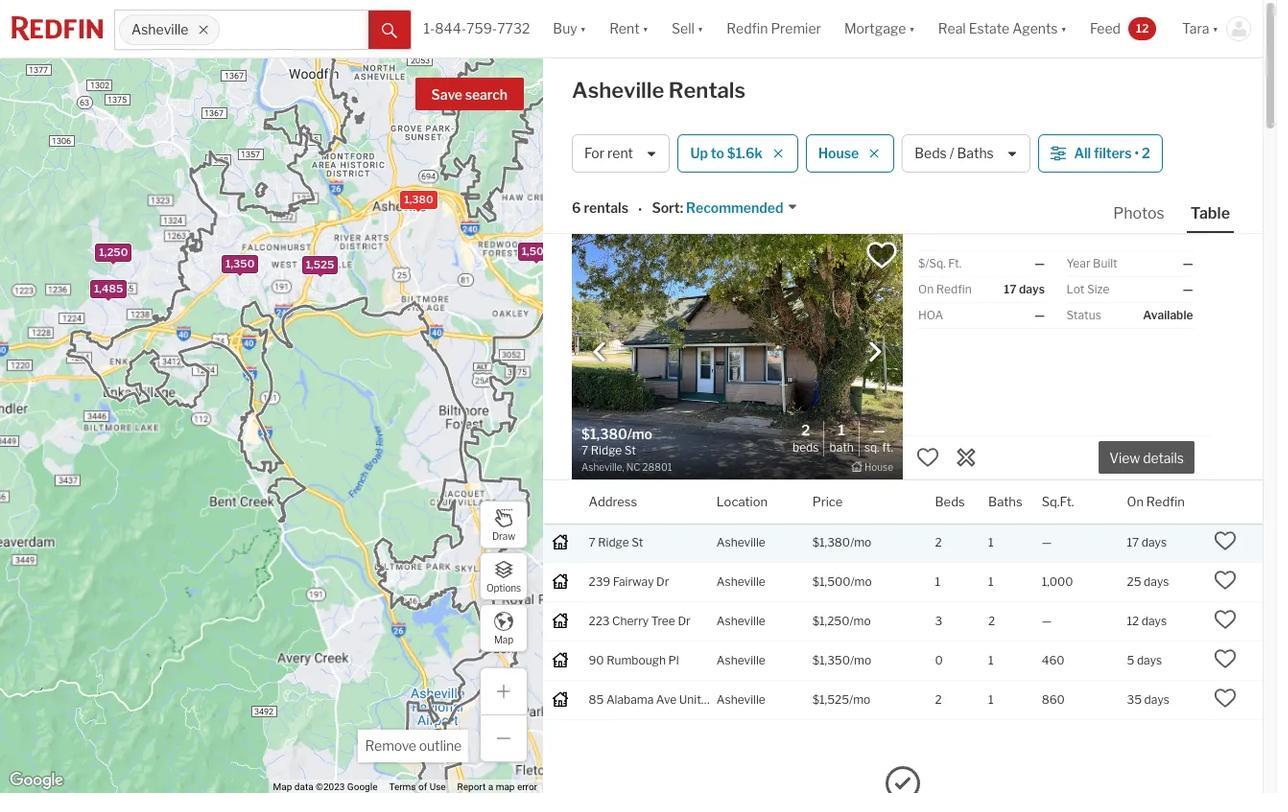 Task type: describe. For each thing, give the bounding box(es) containing it.
sell
[[672, 21, 695, 37]]

rentals
[[584, 200, 629, 216]]

real estate agents ▾ button
[[927, 0, 1079, 58]]

25 days
[[1127, 575, 1169, 589]]

real
[[939, 21, 966, 37]]

mortgage ▾ button
[[845, 0, 915, 58]]

remove up to $1.6k image
[[772, 148, 784, 159]]

844-
[[435, 21, 467, 37]]

0 vertical spatial 17
[[1004, 282, 1017, 297]]

address button
[[589, 481, 637, 524]]

1,500
[[522, 245, 551, 258]]

tara ▾
[[1183, 21, 1219, 37]]

sort
[[652, 200, 680, 216]]

sell ▾ button
[[660, 0, 715, 58]]

terms of use link
[[389, 782, 446, 793]]

— up 1,000
[[1042, 535, 1052, 550]]

©2023
[[316, 782, 345, 793]]

map data ©2023 google
[[273, 782, 378, 793]]

terms
[[389, 782, 416, 793]]

$1,525
[[813, 693, 849, 707]]

1 vertical spatial 3
[[704, 693, 711, 707]]

redfin premier button
[[715, 0, 833, 58]]

rent
[[610, 21, 640, 37]]

• for filters
[[1135, 145, 1140, 162]]

1 vertical spatial redfin
[[937, 282, 972, 297]]

report a map error
[[457, 782, 538, 793]]

up
[[690, 145, 708, 162]]

remove outline button
[[358, 730, 468, 763]]

239
[[589, 575, 611, 589]]

real estate agents ▾ link
[[939, 0, 1067, 58]]

85 alabama ave unit 3 asheville
[[589, 693, 766, 707]]

1,250
[[99, 246, 128, 260]]

status
[[1067, 308, 1102, 323]]

favorite this home image for 12 days
[[1215, 608, 1238, 631]]

1,000
[[1042, 575, 1074, 589]]

rumbough
[[607, 653, 666, 668]]

cherry
[[612, 614, 649, 628]]

for rent
[[585, 145, 633, 162]]

223 cherry tree dr
[[589, 614, 691, 628]]

$1,500
[[813, 575, 851, 589]]

view details
[[1110, 450, 1184, 467]]

1-844-759-7732
[[424, 21, 530, 37]]

next button image
[[866, 342, 885, 361]]

pl
[[668, 653, 679, 668]]

6 rentals •
[[572, 200, 642, 218]]

1 bath
[[830, 423, 854, 455]]

0 vertical spatial ft.
[[949, 256, 962, 271]]

beds for beds / baths
[[915, 145, 947, 162]]

options
[[487, 582, 521, 594]]

— left year at the top of the page
[[1035, 256, 1045, 271]]

/
[[950, 145, 955, 162]]

/mo for $1,525
[[849, 693, 871, 707]]

redfin premier
[[727, 21, 822, 37]]

built
[[1093, 256, 1118, 271]]

mortgage
[[845, 21, 906, 37]]

outline
[[419, 738, 462, 754]]

view details button
[[1099, 442, 1195, 474]]

beds / baths button
[[902, 134, 1031, 173]]

google
[[347, 782, 378, 793]]

buy ▾ button
[[553, 0, 587, 58]]

1,485
[[94, 282, 123, 295]]

5
[[1127, 653, 1135, 668]]

• for rentals
[[638, 201, 642, 218]]

1 vertical spatial dr
[[678, 614, 691, 628]]

premier
[[771, 21, 822, 37]]

remove asheville image
[[198, 24, 209, 36]]

12 for 12 days
[[1127, 614, 1140, 628]]

favorite button checkbox
[[866, 239, 898, 272]]

/mo for $1,500
[[851, 575, 872, 589]]

bath
[[830, 441, 854, 455]]

35
[[1127, 693, 1142, 707]]

sq.ft.
[[1042, 494, 1074, 509]]

redfin inside button
[[727, 21, 768, 37]]

▾ for tara ▾
[[1213, 21, 1219, 37]]

baths button
[[989, 481, 1023, 524]]

$1,380 /mo
[[813, 535, 872, 550]]

price button
[[813, 481, 843, 524]]

price
[[813, 494, 843, 509]]

report
[[457, 782, 486, 793]]

table
[[1191, 204, 1231, 223]]

estate
[[969, 21, 1010, 37]]

2 inside 2 beds
[[801, 423, 810, 440]]

photo of 7 ridge st, asheville, nc 28801 image
[[572, 234, 903, 480]]

12 days
[[1127, 614, 1167, 628]]

7732
[[497, 21, 530, 37]]

460
[[1042, 653, 1065, 668]]

▾ inside real estate agents ▾ link
[[1061, 21, 1067, 37]]

ft. inside — sq. ft.
[[882, 441, 894, 455]]

days for $1,380 /mo
[[1142, 535, 1167, 550]]

1 for $1,380 /mo
[[989, 535, 994, 550]]

— up "460"
[[1042, 614, 1052, 628]]

1 horizontal spatial 17 days
[[1127, 535, 1167, 550]]

terms of use
[[389, 782, 446, 793]]

223
[[589, 614, 610, 628]]

beds button
[[935, 481, 965, 524]]

buy
[[553, 21, 577, 37]]

favorite this home image for 25 days
[[1215, 569, 1238, 592]]

0 horizontal spatial on redfin
[[919, 282, 972, 297]]

all filters • 2 button
[[1039, 134, 1163, 173]]

view
[[1110, 450, 1141, 467]]

baths inside button
[[957, 145, 994, 162]]

$/sq.
[[919, 256, 946, 271]]

— left status
[[1035, 308, 1045, 323]]

860
[[1042, 693, 1065, 707]]

house button
[[806, 134, 895, 173]]

year built
[[1067, 256, 1118, 271]]

up to $1.6k
[[690, 145, 763, 162]]

favorite this home image for 35 days
[[1215, 687, 1238, 710]]

$1,380
[[813, 535, 851, 550]]

favorite button image
[[866, 239, 898, 272]]

google image
[[5, 769, 68, 794]]

:
[[680, 200, 683, 216]]

85
[[589, 693, 604, 707]]

all
[[1074, 145, 1091, 162]]

$1,250
[[813, 614, 850, 628]]

map for map data ©2023 google
[[273, 782, 292, 793]]



Task type: vqa. For each thing, say whether or not it's contained in the screenshot.


Task type: locate. For each thing, give the bounding box(es) containing it.
buy ▾
[[553, 21, 587, 37]]

days for $1,250 /mo
[[1142, 614, 1167, 628]]

unit
[[679, 693, 701, 707]]

2 inside "button"
[[1142, 145, 1151, 162]]

st
[[632, 535, 643, 550]]

1 up 0
[[935, 575, 941, 589]]

— up available
[[1183, 282, 1194, 297]]

x-out this home image
[[955, 446, 978, 469]]

1 vertical spatial ft.
[[882, 441, 894, 455]]

▾ inside mortgage ▾ dropdown button
[[909, 21, 915, 37]]

0 vertical spatial •
[[1135, 145, 1140, 162]]

map for map
[[494, 634, 514, 645]]

2 ▾ from the left
[[643, 21, 649, 37]]

to
[[711, 145, 725, 162]]

mortgage ▾
[[845, 21, 915, 37]]

/mo down '$1,250 /mo' on the right bottom
[[850, 653, 872, 668]]

on up hoa
[[919, 282, 934, 297]]

3 up 0
[[935, 614, 943, 628]]

favorite this home image for 5 days
[[1215, 648, 1238, 671]]

days up 25 days at right bottom
[[1142, 535, 1167, 550]]

available
[[1144, 308, 1194, 323]]

1 horizontal spatial 3
[[935, 614, 943, 628]]

6 ▾ from the left
[[1213, 21, 1219, 37]]

1 vertical spatial 12
[[1127, 614, 1140, 628]]

2 beds
[[793, 423, 819, 455]]

size
[[1088, 282, 1110, 297]]

options button
[[480, 553, 528, 601]]

heading
[[582, 425, 738, 475]]

1 left 860
[[989, 693, 994, 707]]

0 horizontal spatial •
[[638, 201, 642, 218]]

ave
[[656, 693, 677, 707]]

0 horizontal spatial 17
[[1004, 282, 1017, 297]]

• right filters
[[1135, 145, 1140, 162]]

1 vertical spatial 17
[[1127, 535, 1140, 550]]

map button
[[480, 605, 528, 653]]

6
[[572, 200, 581, 216]]

draw button
[[480, 501, 528, 549]]

remove house image
[[869, 148, 880, 159]]

3 right unit at the bottom right of page
[[704, 693, 711, 707]]

rent ▾ button
[[610, 0, 649, 58]]

— inside — sq. ft.
[[873, 423, 886, 440]]

1 vertical spatial on
[[1127, 494, 1144, 509]]

•
[[1135, 145, 1140, 162], [638, 201, 642, 218]]

1-844-759-7732 link
[[424, 21, 530, 37]]

/mo for $1,380
[[851, 535, 872, 550]]

▾ right tara
[[1213, 21, 1219, 37]]

sq.ft. button
[[1042, 481, 1074, 524]]

0 vertical spatial baths
[[957, 145, 994, 162]]

tree
[[651, 614, 676, 628]]

7
[[589, 535, 596, 550]]

▾ inside rent ▾ dropdown button
[[643, 21, 649, 37]]

tara
[[1183, 21, 1210, 37]]

—
[[1035, 256, 1045, 271], [1183, 256, 1194, 271], [1183, 282, 1194, 297], [1035, 308, 1045, 323], [873, 423, 886, 440], [1042, 535, 1052, 550], [1042, 614, 1052, 628]]

/mo for $1,250
[[850, 614, 871, 628]]

1 down baths button
[[989, 535, 994, 550]]

redfin down details
[[1147, 494, 1185, 509]]

1 horizontal spatial 17
[[1127, 535, 1140, 550]]

1 horizontal spatial ft.
[[949, 256, 962, 271]]

days for $1,525 /mo
[[1145, 693, 1170, 707]]

▾ right mortgage
[[909, 21, 915, 37]]

on inside button
[[1127, 494, 1144, 509]]

1 horizontal spatial on
[[1127, 494, 1144, 509]]

12 down 25
[[1127, 614, 1140, 628]]

beds down x-out this home image
[[935, 494, 965, 509]]

2 horizontal spatial redfin
[[1147, 494, 1185, 509]]

days right 25
[[1144, 575, 1169, 589]]

of
[[418, 782, 427, 793]]

beds inside button
[[915, 145, 947, 162]]

1,380
[[404, 193, 434, 206]]

1 vertical spatial on redfin
[[1127, 494, 1185, 509]]

▾ right sell
[[698, 21, 704, 37]]

/mo down $1,500 /mo
[[850, 614, 871, 628]]

baths left sq.ft.
[[989, 494, 1023, 509]]

days right 35
[[1145, 693, 1170, 707]]

redfin left premier
[[727, 21, 768, 37]]

1 horizontal spatial dr
[[678, 614, 691, 628]]

17 days up 25 days at right bottom
[[1127, 535, 1167, 550]]

on redfin down $/sq. ft.
[[919, 282, 972, 297]]

for
[[585, 145, 605, 162]]

0 vertical spatial on redfin
[[919, 282, 972, 297]]

1 vertical spatial •
[[638, 201, 642, 218]]

ridge
[[598, 535, 629, 550]]

baths right /
[[957, 145, 994, 162]]

▾ inside sell ▾ dropdown button
[[698, 21, 704, 37]]

days down 25 days at right bottom
[[1142, 614, 1167, 628]]

35 days
[[1127, 693, 1170, 707]]

baths
[[957, 145, 994, 162], [989, 494, 1023, 509]]

17
[[1004, 282, 1017, 297], [1127, 535, 1140, 550]]

0 horizontal spatial map
[[273, 782, 292, 793]]

recommended
[[686, 200, 784, 216]]

5 ▾ from the left
[[1061, 21, 1067, 37]]

7 ridge st
[[589, 535, 643, 550]]

0 vertical spatial map
[[494, 634, 514, 645]]

buy ▾ button
[[542, 0, 598, 58]]

location
[[717, 494, 768, 509]]

0 vertical spatial 3
[[935, 614, 943, 628]]

beds left /
[[915, 145, 947, 162]]

days for $1,350 /mo
[[1137, 653, 1163, 668]]

/mo down $1,380 /mo
[[851, 575, 872, 589]]

17 days left lot at right
[[1004, 282, 1045, 297]]

mortgage ▾ button
[[833, 0, 927, 58]]

view details link
[[1099, 440, 1195, 474]]

save search button
[[415, 78, 524, 110]]

17 left lot at right
[[1004, 282, 1017, 297]]

map
[[494, 634, 514, 645], [273, 782, 292, 793]]

sell ▾ button
[[672, 0, 704, 58]]

90
[[589, 653, 604, 668]]

▾ for rent ▾
[[643, 21, 649, 37]]

redfin
[[727, 21, 768, 37], [937, 282, 972, 297], [1147, 494, 1185, 509]]

2 vertical spatial beds
[[935, 494, 965, 509]]

map region
[[0, 0, 707, 794]]

17 up 25
[[1127, 535, 1140, 550]]

$1,350
[[813, 653, 850, 668]]

data
[[294, 782, 313, 793]]

• left sort
[[638, 201, 642, 218]]

▾ right rent on the top
[[643, 21, 649, 37]]

0 horizontal spatial on
[[919, 282, 934, 297]]

beds
[[915, 145, 947, 162], [793, 441, 819, 455], [935, 494, 965, 509]]

0 vertical spatial on
[[919, 282, 934, 297]]

on down view
[[1127, 494, 1144, 509]]

1 horizontal spatial on redfin
[[1127, 494, 1185, 509]]

map
[[496, 782, 515, 793]]

days right 5
[[1137, 653, 1163, 668]]

previous button image
[[590, 342, 609, 361]]

— sq. ft.
[[865, 423, 894, 455]]

▾ inside buy ▾ dropdown button
[[580, 21, 587, 37]]

redfin inside button
[[1147, 494, 1185, 509]]

map down options
[[494, 634, 514, 645]]

rent
[[608, 145, 633, 162]]

2 vertical spatial redfin
[[1147, 494, 1185, 509]]

1 vertical spatial 17 days
[[1127, 535, 1167, 550]]

▾ for sell ▾
[[698, 21, 704, 37]]

0 vertical spatial dr
[[657, 575, 669, 589]]

for rent button
[[572, 134, 670, 173]]

759-
[[467, 21, 497, 37]]

dr right fairway
[[657, 575, 669, 589]]

map left data
[[273, 782, 292, 793]]

table button
[[1187, 203, 1234, 233]]

12 right the feed
[[1136, 21, 1149, 35]]

1 left 1,000
[[989, 575, 994, 589]]

0 horizontal spatial dr
[[657, 575, 669, 589]]

photos button
[[1110, 203, 1187, 231]]

report a map error link
[[457, 782, 538, 793]]

dr right tree
[[678, 614, 691, 628]]

asheville
[[131, 21, 189, 38], [572, 78, 664, 103], [717, 535, 766, 550], [717, 575, 766, 589], [717, 614, 766, 628], [717, 653, 766, 668], [717, 693, 766, 707]]

$1,350 /mo
[[813, 653, 872, 668]]

0 horizontal spatial redfin
[[727, 21, 768, 37]]

submit search image
[[382, 23, 398, 38]]

3 ▾ from the left
[[698, 21, 704, 37]]

beds for beds button
[[935, 494, 965, 509]]

0 vertical spatial 12
[[1136, 21, 1149, 35]]

1 horizontal spatial redfin
[[937, 282, 972, 297]]

12 for 12
[[1136, 21, 1149, 35]]

1 for $1,500 /mo
[[989, 575, 994, 589]]

▾ for mortgage ▾
[[909, 21, 915, 37]]

/mo down $1,350 /mo at bottom
[[849, 693, 871, 707]]

4 ▾ from the left
[[909, 21, 915, 37]]

1 inside 1 bath
[[838, 423, 845, 440]]

— up the sq.
[[873, 423, 886, 440]]

90 rumbough pl
[[589, 653, 679, 668]]

$/sq. ft.
[[919, 256, 962, 271]]

ft. right "$/sq."
[[949, 256, 962, 271]]

— down table button
[[1183, 256, 1194, 271]]

• inside all filters • 2 "button"
[[1135, 145, 1140, 162]]

1 up bath
[[838, 423, 845, 440]]

▾ right agents at the top right
[[1061, 21, 1067, 37]]

/mo up $1,500 /mo
[[851, 535, 872, 550]]

on redfin down details
[[1127, 494, 1185, 509]]

$1,250 /mo
[[813, 614, 871, 628]]

favorite this home image for 17 days
[[1215, 529, 1238, 553]]

1,525
[[306, 259, 334, 272]]

search
[[465, 86, 508, 103]]

1 horizontal spatial map
[[494, 634, 514, 645]]

rentals
[[669, 78, 746, 103]]

map inside button
[[494, 634, 514, 645]]

ft. right the sq.
[[882, 441, 894, 455]]

beds left bath
[[793, 441, 819, 455]]

1 for $1,525 /mo
[[989, 693, 994, 707]]

1 horizontal spatial •
[[1135, 145, 1140, 162]]

days
[[1019, 282, 1045, 297], [1142, 535, 1167, 550], [1144, 575, 1169, 589], [1142, 614, 1167, 628], [1137, 653, 1163, 668], [1145, 693, 1170, 707]]

0 vertical spatial redfin
[[727, 21, 768, 37]]

alabama
[[606, 693, 654, 707]]

3
[[935, 614, 943, 628], [704, 693, 711, 707]]

1 for $1,350 /mo
[[989, 653, 994, 668]]

$1,500 /mo
[[813, 575, 872, 589]]

1 right 0
[[989, 653, 994, 668]]

0 vertical spatial beds
[[915, 145, 947, 162]]

1 vertical spatial map
[[273, 782, 292, 793]]

1 vertical spatial baths
[[989, 494, 1023, 509]]

days for $1,500 /mo
[[1144, 575, 1169, 589]]

0 horizontal spatial 17 days
[[1004, 282, 1045, 297]]

1 vertical spatial beds
[[793, 441, 819, 455]]

favorite this home image
[[917, 446, 940, 469], [1215, 529, 1238, 553], [1215, 569, 1238, 592], [1215, 608, 1238, 631], [1215, 648, 1238, 671], [1215, 687, 1238, 710]]

recommended button
[[683, 199, 799, 218]]

0 horizontal spatial 3
[[704, 693, 711, 707]]

sell ▾
[[672, 21, 704, 37]]

days left lot at right
[[1019, 282, 1045, 297]]

use
[[430, 782, 446, 793]]

on redfin button
[[1127, 481, 1185, 524]]

/mo for $1,350
[[850, 653, 872, 668]]

remove outline
[[365, 738, 462, 754]]

0 horizontal spatial ft.
[[882, 441, 894, 455]]

▾ right buy
[[580, 21, 587, 37]]

1 ▾ from the left
[[580, 21, 587, 37]]

0 vertical spatial 17 days
[[1004, 282, 1045, 297]]

▾ for buy ▾
[[580, 21, 587, 37]]

• inside 6 rentals •
[[638, 201, 642, 218]]

None search field
[[220, 11, 369, 49]]

$1.6k
[[727, 145, 763, 162]]

redfin down $/sq. ft.
[[937, 282, 972, 297]]

▾
[[580, 21, 587, 37], [643, 21, 649, 37], [698, 21, 704, 37], [909, 21, 915, 37], [1061, 21, 1067, 37], [1213, 21, 1219, 37]]

details
[[1143, 450, 1184, 467]]

year
[[1067, 256, 1091, 271]]

239 fairway dr
[[589, 575, 669, 589]]



